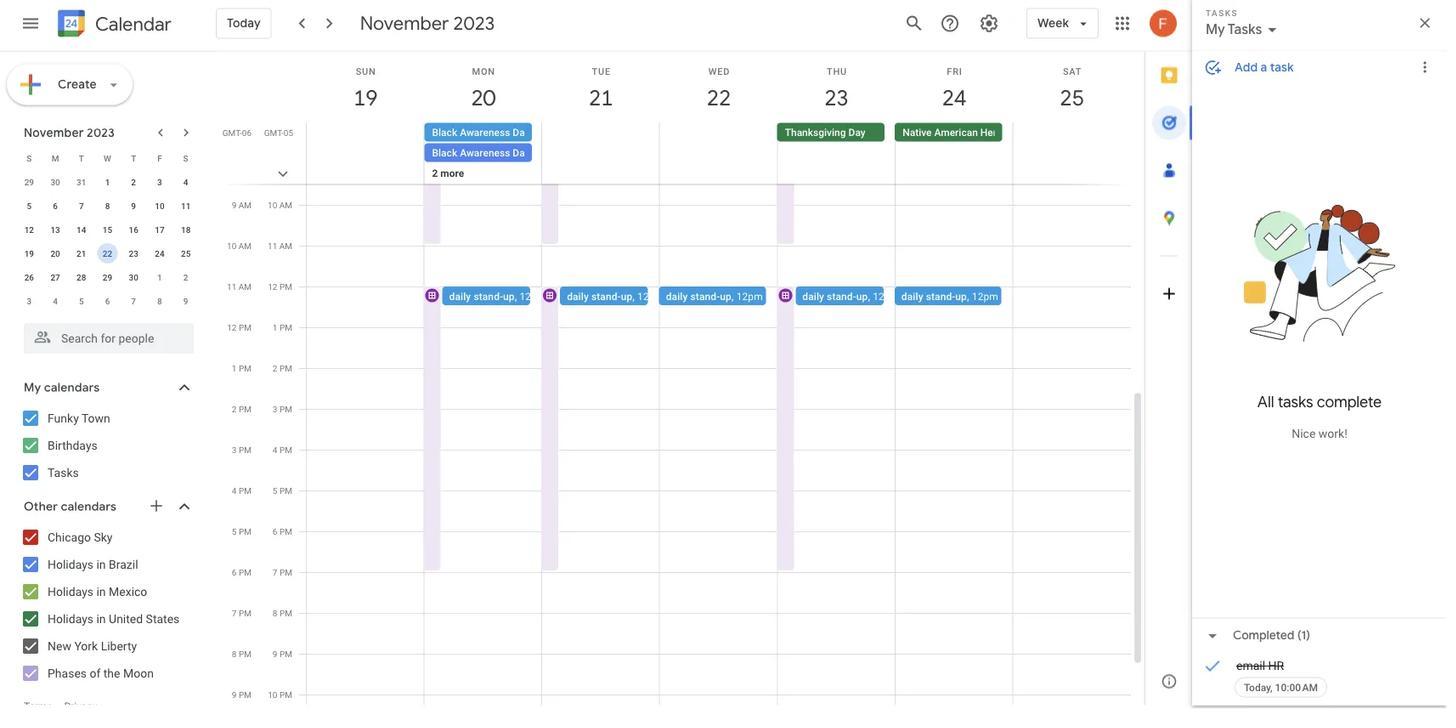 Task type: locate. For each thing, give the bounding box(es) containing it.
21
[[588, 84, 613, 112], [77, 248, 86, 258]]

2 vertical spatial 12
[[227, 323, 237, 333]]

grid containing 19
[[218, 51, 1145, 709]]

0 vertical spatial calendars
[[44, 380, 100, 395]]

9 up 10 pm
[[273, 649, 278, 659]]

mon
[[472, 66, 496, 77]]

0 horizontal spatial 21
[[77, 248, 86, 258]]

october 30 element
[[45, 171, 66, 192]]

0 horizontal spatial 5 pm
[[232, 527, 252, 537]]

4 cell from the left
[[660, 123, 778, 204]]

9
[[131, 200, 136, 210], [232, 200, 237, 210], [183, 295, 188, 306], [273, 649, 278, 659], [232, 690, 237, 700]]

0 vertical spatial 9 pm
[[273, 649, 292, 659]]

4 , from the left
[[868, 291, 871, 303]]

11 am
[[268, 241, 292, 251], [227, 282, 252, 292]]

17 element
[[150, 219, 170, 239]]

22 element
[[97, 243, 118, 263]]

9 pm up 10 pm
[[273, 649, 292, 659]]

2023 up mon
[[454, 11, 495, 35]]

16 element
[[123, 219, 144, 239]]

1 horizontal spatial 7 pm
[[273, 568, 292, 578]]

30 for 30 element on the top left of the page
[[129, 272, 138, 282]]

december 1 element
[[150, 267, 170, 287]]

1 gmt- from the left
[[223, 128, 242, 138]]

0 horizontal spatial 10 am
[[227, 241, 252, 251]]

0 horizontal spatial t
[[79, 153, 84, 163]]

19 down sun
[[353, 84, 377, 112]]

holidays for holidays in united states
[[48, 611, 94, 625]]

sun
[[356, 66, 376, 77]]

states
[[146, 611, 180, 625]]

gmt- for 06
[[223, 128, 242, 138]]

fri 24
[[942, 66, 966, 112]]

0 horizontal spatial 23
[[129, 248, 138, 258]]

0 vertical spatial 21
[[588, 84, 613, 112]]

1 vertical spatial 30
[[129, 272, 138, 282]]

december 4 element
[[45, 290, 66, 311]]

0 horizontal spatial 8 pm
[[232, 649, 252, 659]]

6
[[53, 200, 58, 210], [105, 295, 110, 306], [273, 527, 278, 537], [232, 568, 237, 578]]

24 link
[[935, 79, 975, 118]]

13 element
[[45, 219, 66, 239]]

wed 22
[[706, 66, 730, 112]]

2 up from the left
[[621, 291, 633, 303]]

10 am down 9 am at left
[[227, 241, 252, 251]]

12pm
[[520, 291, 546, 303], [638, 291, 664, 303], [737, 291, 763, 303], [873, 291, 900, 303], [973, 291, 999, 303]]

5
[[27, 200, 32, 210], [79, 295, 84, 306], [273, 486, 278, 496], [232, 527, 237, 537]]

1 vertical spatial holidays
[[48, 584, 94, 598]]

mon 20
[[470, 66, 496, 112]]

daily stand-up , 12pm
[[449, 291, 546, 303], [567, 291, 664, 303], [666, 291, 763, 303], [803, 291, 900, 303], [902, 291, 999, 303]]

0 horizontal spatial 19
[[24, 248, 34, 258]]

12
[[24, 224, 34, 234], [268, 282, 278, 292], [227, 323, 237, 333]]

sat
[[1064, 66, 1083, 77]]

2 more button
[[425, 164, 532, 182]]

1 horizontal spatial 3 pm
[[273, 404, 292, 415]]

black awareness day button up 2 more button
[[425, 143, 532, 162]]

awareness down the 20 link
[[460, 126, 510, 138]]

1 vertical spatial 12
[[268, 282, 278, 292]]

in left brazil
[[96, 557, 106, 571]]

fri
[[947, 66, 963, 77]]

holidays in mexico
[[48, 584, 147, 598]]

23 element
[[123, 243, 144, 263]]

row containing 12
[[16, 217, 199, 241]]

2 stand- from the left
[[592, 291, 621, 303]]

1 horizontal spatial 2 pm
[[273, 363, 292, 374]]

25 down the 18
[[181, 248, 191, 258]]

1 vertical spatial 2023
[[87, 125, 115, 140]]

1 horizontal spatial 25
[[1060, 84, 1084, 112]]

1 horizontal spatial 20
[[470, 84, 495, 112]]

10 am right 9 am at left
[[268, 200, 292, 210]]

1 vertical spatial 29
[[103, 272, 112, 282]]

thanksgiving day
[[785, 126, 866, 138]]

0 vertical spatial 1 pm
[[273, 323, 292, 333]]

2 12pm from the left
[[638, 291, 664, 303]]

0 horizontal spatial 11 am
[[227, 282, 252, 292]]

1 in from the top
[[96, 557, 106, 571]]

3 in from the top
[[96, 611, 106, 625]]

29 left october 30 element
[[24, 176, 34, 187]]

23 down thu
[[824, 84, 848, 112]]

3 cell from the left
[[542, 123, 660, 204]]

9 pm
[[273, 649, 292, 659], [232, 690, 252, 700]]

december 8 element
[[150, 290, 170, 311]]

1 up from the left
[[503, 291, 515, 303]]

1 vertical spatial 11
[[268, 241, 277, 251]]

t
[[79, 153, 84, 163], [131, 153, 136, 163]]

in for brazil
[[96, 557, 106, 571]]

28 element
[[71, 267, 92, 287]]

0 horizontal spatial 11
[[181, 200, 191, 210]]

1 vertical spatial 10 am
[[227, 241, 252, 251]]

23
[[824, 84, 848, 112], [129, 248, 138, 258]]

gmt- right 06
[[264, 128, 284, 138]]

3 pm
[[273, 404, 292, 415], [232, 445, 252, 455]]

29 for october 29 element
[[24, 176, 34, 187]]

5 12pm from the left
[[973, 291, 999, 303]]

1 horizontal spatial 9 pm
[[273, 649, 292, 659]]

6 pm
[[273, 527, 292, 537], [232, 568, 252, 578]]

19 element
[[19, 243, 39, 263]]

0 vertical spatial 23
[[824, 84, 848, 112]]

awareness up 2 more button
[[460, 147, 510, 159]]

s up october 29 element
[[27, 153, 32, 163]]

holidays in united states
[[48, 611, 180, 625]]

gmt- left gmt-05
[[223, 128, 242, 138]]

1 holidays from the top
[[48, 557, 94, 571]]

holidays down the holidays in brazil
[[48, 584, 94, 598]]

1 inside december 1 element
[[157, 272, 162, 282]]

november
[[360, 11, 449, 35], [24, 125, 84, 140]]

black awareness day button down the 20 link
[[425, 123, 532, 142]]

0 horizontal spatial 24
[[155, 248, 165, 258]]

5 cell from the left
[[1013, 123, 1131, 204]]

29
[[24, 176, 34, 187], [103, 272, 112, 282]]

21 down tue
[[588, 84, 613, 112]]

20 element
[[45, 243, 66, 263]]

25 element
[[176, 243, 196, 263]]

chicago sky
[[48, 530, 113, 544]]

20 link
[[464, 79, 503, 118]]

0 vertical spatial 11
[[181, 200, 191, 210]]

0 vertical spatial 2023
[[454, 11, 495, 35]]

s right f
[[183, 153, 188, 163]]

row containing 3
[[16, 289, 199, 312]]

20 down 13
[[50, 248, 60, 258]]

calendars inside dropdown button
[[44, 380, 100, 395]]

29 inside 29 element
[[103, 272, 112, 282]]

19 inside grid
[[353, 84, 377, 112]]

0 horizontal spatial gmt-
[[223, 128, 242, 138]]

8
[[105, 200, 110, 210], [157, 295, 162, 306], [273, 608, 278, 619], [232, 649, 237, 659]]

in for mexico
[[96, 584, 106, 598]]

0 horizontal spatial 4 pm
[[232, 486, 252, 496]]

t up october 31 element
[[79, 153, 84, 163]]

calendars up funky town
[[44, 380, 100, 395]]

november 2023 up mon
[[360, 11, 495, 35]]

holidays for holidays in brazil
[[48, 557, 94, 571]]

0 vertical spatial 25
[[1060, 84, 1084, 112]]

24 down fri
[[942, 84, 966, 112]]

9 pm left 10 pm
[[232, 690, 252, 700]]

0 horizontal spatial 3 pm
[[232, 445, 252, 455]]

0 vertical spatial holidays
[[48, 557, 94, 571]]

0 vertical spatial 8 pm
[[273, 608, 292, 619]]

25 down sat
[[1060, 84, 1084, 112]]

4 stand- from the left
[[827, 291, 857, 303]]

2 horizontal spatial 11
[[268, 241, 277, 251]]

1 vertical spatial 12 pm
[[227, 323, 252, 333]]

1 horizontal spatial 29
[[103, 272, 112, 282]]

1 horizontal spatial gmt-
[[264, 128, 284, 138]]

0 horizontal spatial 30
[[50, 176, 60, 187]]

0 vertical spatial 11 am
[[268, 241, 292, 251]]

october 31 element
[[71, 171, 92, 192]]

1 vertical spatial 11 am
[[227, 282, 252, 292]]

1 s from the left
[[27, 153, 32, 163]]

row down 22 link
[[299, 123, 1145, 204]]

29 inside october 29 element
[[24, 176, 34, 187]]

today
[[227, 16, 261, 31]]

1 horizontal spatial 19
[[353, 84, 377, 112]]

cell
[[307, 123, 425, 204], [425, 123, 542, 204], [542, 123, 660, 204], [660, 123, 778, 204], [1013, 123, 1131, 204]]

november 2023
[[360, 11, 495, 35], [24, 125, 115, 140]]

2 gmt- from the left
[[264, 128, 284, 138]]

1 vertical spatial in
[[96, 584, 106, 598]]

row group
[[16, 170, 199, 312]]

0 horizontal spatial 9 pm
[[232, 690, 252, 700]]

21 link
[[582, 79, 621, 118]]

4 daily from the left
[[803, 291, 825, 303]]

gmt- for 05
[[264, 128, 284, 138]]

21 up 28
[[77, 248, 86, 258]]

in
[[96, 557, 106, 571], [96, 584, 106, 598], [96, 611, 106, 625]]

30
[[50, 176, 60, 187], [129, 272, 138, 282]]

cell down 19 link
[[307, 123, 425, 204]]

0 vertical spatial black awareness day button
[[425, 123, 532, 142]]

daily
[[449, 291, 471, 303], [567, 291, 589, 303], [666, 291, 688, 303], [803, 291, 825, 303], [902, 291, 924, 303]]

22 down wed
[[706, 84, 730, 112]]

1 vertical spatial 21
[[77, 248, 86, 258]]

0 vertical spatial 24
[[942, 84, 966, 112]]

row up december 6 element
[[16, 265, 199, 289]]

1 vertical spatial 6 pm
[[232, 568, 252, 578]]

1 vertical spatial black awareness day button
[[425, 143, 532, 162]]

december 5 element
[[71, 290, 92, 311]]

15 element
[[97, 219, 118, 239]]

2 in from the top
[[96, 584, 106, 598]]

0 horizontal spatial 29
[[24, 176, 34, 187]]

1 horizontal spatial t
[[131, 153, 136, 163]]

0 vertical spatial 29
[[24, 176, 34, 187]]

1 vertical spatial 1 pm
[[232, 363, 252, 374]]

0 horizontal spatial 20
[[50, 248, 60, 258]]

cell down 25 link
[[1013, 123, 1131, 204]]

1 horizontal spatial 2023
[[454, 11, 495, 35]]

14
[[77, 224, 86, 234]]

in left the mexico
[[96, 584, 106, 598]]

1 vertical spatial 23
[[129, 248, 138, 258]]

december 7 element
[[123, 290, 144, 311]]

f
[[157, 153, 162, 163]]

1 horizontal spatial 22
[[706, 84, 730, 112]]

row up 29 element
[[16, 241, 199, 265]]

row
[[299, 123, 1145, 204], [16, 146, 199, 170], [16, 170, 199, 193], [16, 193, 199, 217], [16, 217, 199, 241], [16, 241, 199, 265], [16, 265, 199, 289], [16, 289, 199, 312]]

30 down "m"
[[50, 176, 60, 187]]

3 , from the left
[[732, 291, 734, 303]]

29 element
[[97, 267, 118, 287]]

1 vertical spatial 5 pm
[[232, 527, 252, 537]]

row down 'w'
[[16, 170, 199, 193]]

2023 up 'w'
[[87, 125, 115, 140]]

21 element
[[71, 243, 92, 263]]

1 horizontal spatial 24
[[942, 84, 966, 112]]

20 inside grid
[[50, 248, 60, 258]]

1 daily from the left
[[449, 291, 471, 303]]

2 inside black awareness day black awareness day 2 more
[[432, 167, 438, 179]]

1 horizontal spatial 11
[[227, 282, 237, 292]]

2
[[432, 167, 438, 179], [131, 176, 136, 187], [183, 272, 188, 282], [273, 363, 278, 374], [232, 404, 237, 415]]

0 vertical spatial 12 pm
[[268, 282, 292, 292]]

9 down december 2 element
[[183, 295, 188, 306]]

0 vertical spatial awareness
[[460, 126, 510, 138]]

december 6 element
[[97, 290, 118, 311]]

1 vertical spatial 24
[[155, 248, 165, 258]]

30 up december 7 element at the left top of page
[[129, 272, 138, 282]]

0 horizontal spatial 22
[[103, 248, 112, 258]]

row up 22 'element'
[[16, 217, 199, 241]]

tue
[[592, 66, 611, 77]]

2 black from the top
[[432, 147, 458, 159]]

my calendars list
[[3, 404, 211, 486]]

calendars inside dropdown button
[[61, 499, 117, 514]]

cell down 22 link
[[660, 123, 778, 204]]

november up "m"
[[24, 125, 84, 140]]

0 vertical spatial 5 pm
[[273, 486, 292, 496]]

heritage
[[981, 126, 1020, 138]]

0 vertical spatial 12
[[24, 224, 34, 234]]

0 horizontal spatial 7 pm
[[232, 608, 252, 619]]

holidays
[[48, 557, 94, 571], [48, 584, 94, 598], [48, 611, 94, 625]]

22
[[706, 84, 730, 112], [103, 248, 112, 258]]

0 vertical spatial in
[[96, 557, 106, 571]]

,
[[515, 291, 517, 303], [633, 291, 635, 303], [732, 291, 734, 303], [868, 291, 871, 303], [968, 291, 970, 303]]

row up october 31 element
[[16, 146, 199, 170]]

cell down the 20 link
[[425, 123, 542, 204]]

2 , from the left
[[633, 291, 635, 303]]

20
[[470, 84, 495, 112], [50, 248, 60, 258]]

row up "15" element
[[16, 193, 199, 217]]

1 vertical spatial november 2023
[[24, 125, 115, 140]]

0 horizontal spatial 12 pm
[[227, 323, 252, 333]]

1 vertical spatial 22
[[103, 248, 112, 258]]

3 holidays from the top
[[48, 611, 94, 625]]

add other calendars image
[[148, 497, 165, 514]]

day
[[513, 126, 530, 138], [849, 126, 866, 138], [1023, 126, 1040, 138], [513, 147, 530, 159]]

holidays up new on the left of page
[[48, 611, 94, 625]]

row containing s
[[16, 146, 199, 170]]

cell down 21 link
[[542, 123, 660, 204]]

3 daily from the left
[[666, 291, 688, 303]]

0 vertical spatial 20
[[470, 84, 495, 112]]

thanksgiving
[[785, 126, 847, 138]]

black awareness day black awareness day 2 more
[[432, 126, 530, 179]]

24 down the 17
[[155, 248, 165, 258]]

11
[[181, 200, 191, 210], [268, 241, 277, 251], [227, 282, 237, 292]]

tab list
[[1146, 51, 1194, 658]]

10 element
[[150, 195, 170, 216]]

calendars up 'chicago sky'
[[61, 499, 117, 514]]

native american heritage day
[[903, 126, 1040, 138]]

5 stand- from the left
[[927, 291, 956, 303]]

21 inside grid
[[588, 84, 613, 112]]

4
[[183, 176, 188, 187], [53, 295, 58, 306], [273, 445, 278, 455], [232, 486, 237, 496]]

am
[[239, 200, 252, 210], [280, 200, 292, 210], [239, 241, 252, 251], [280, 241, 292, 251], [239, 282, 252, 292]]

10 am
[[268, 200, 292, 210], [227, 241, 252, 251]]

2 t from the left
[[131, 153, 136, 163]]

calendar element
[[54, 6, 172, 44]]

york
[[74, 639, 98, 653]]

24 inside row
[[155, 248, 165, 258]]

t left f
[[131, 153, 136, 163]]

24
[[942, 84, 966, 112], [155, 248, 165, 258]]

5 pm
[[273, 486, 292, 496], [232, 527, 252, 537]]

0 vertical spatial 22
[[706, 84, 730, 112]]

10
[[155, 200, 165, 210], [268, 200, 277, 210], [227, 241, 237, 251], [268, 690, 278, 700]]

1 horizontal spatial 12
[[227, 323, 237, 333]]

row down 29 element
[[16, 289, 199, 312]]

3
[[157, 176, 162, 187], [27, 295, 32, 306], [273, 404, 278, 415], [232, 445, 237, 455]]

day inside button
[[1023, 126, 1040, 138]]

s
[[27, 153, 32, 163], [183, 153, 188, 163]]

calendars
[[44, 380, 100, 395], [61, 499, 117, 514]]

22 down 15
[[103, 248, 112, 258]]

united
[[109, 611, 143, 625]]

13
[[50, 224, 60, 234]]

2 vertical spatial holidays
[[48, 611, 94, 625]]

day inside "button"
[[849, 126, 866, 138]]

grid
[[218, 51, 1145, 709]]

2 cell from the left
[[425, 123, 542, 204]]

1 horizontal spatial november
[[360, 11, 449, 35]]

0 vertical spatial black
[[432, 126, 458, 138]]

30 element
[[123, 267, 144, 287]]

holidays down chicago
[[48, 557, 94, 571]]

19 up 26
[[24, 248, 34, 258]]

december 9 element
[[176, 290, 196, 311]]

10 pm
[[268, 690, 292, 700]]

tasks
[[48, 465, 79, 479]]

november up sun
[[360, 11, 449, 35]]

1 daily stand-up , 12pm from the left
[[449, 291, 546, 303]]

american
[[935, 126, 979, 138]]

phases
[[48, 666, 87, 680]]

0 vertical spatial 7 pm
[[273, 568, 292, 578]]

7 pm
[[273, 568, 292, 578], [232, 608, 252, 619]]

15
[[103, 224, 112, 234]]

None search field
[[0, 316, 211, 353]]

in left united
[[96, 611, 106, 625]]

29 up december 6 element
[[103, 272, 112, 282]]

row containing black awareness day
[[299, 123, 1145, 204]]

0 vertical spatial 30
[[50, 176, 60, 187]]

06
[[242, 128, 252, 138]]

calendars for other calendars
[[61, 499, 117, 514]]

2 daily stand-up , 12pm from the left
[[567, 291, 664, 303]]

row containing 19
[[16, 241, 199, 265]]

1 vertical spatial 7 pm
[[232, 608, 252, 619]]

create button
[[7, 64, 133, 105]]

20 down mon
[[470, 84, 495, 112]]

1 horizontal spatial 30
[[129, 272, 138, 282]]

black
[[432, 126, 458, 138], [432, 147, 458, 159]]

2 holidays from the top
[[48, 584, 94, 598]]

23 down 16
[[129, 248, 138, 258]]

november 2023 up "m"
[[24, 125, 115, 140]]

0 horizontal spatial 12
[[24, 224, 34, 234]]



Task type: describe. For each thing, give the bounding box(es) containing it.
18 element
[[176, 219, 196, 239]]

moon
[[123, 666, 154, 680]]

phases of the moon
[[48, 666, 154, 680]]

24 element
[[150, 243, 170, 263]]

new
[[48, 639, 71, 653]]

5 , from the left
[[968, 291, 970, 303]]

11 inside 'element'
[[181, 200, 191, 210]]

my calendars button
[[3, 374, 211, 401]]

05
[[284, 128, 293, 138]]

native american heritage day button
[[895, 123, 1040, 142]]

thu 23
[[824, 66, 848, 112]]

my
[[24, 380, 41, 395]]

1 horizontal spatial 11 am
[[268, 241, 292, 251]]

22 cell
[[94, 241, 121, 265]]

27
[[50, 272, 60, 282]]

october 29 element
[[19, 171, 39, 192]]

row containing 5
[[16, 193, 199, 217]]

row inside grid
[[299, 123, 1145, 204]]

week button
[[1027, 3, 1099, 44]]

4 up from the left
[[857, 291, 868, 303]]

sky
[[94, 530, 113, 544]]

3 up from the left
[[720, 291, 732, 303]]

2 awareness from the top
[[460, 147, 510, 159]]

5 daily stand-up , 12pm from the left
[[902, 291, 999, 303]]

gmt-05
[[264, 128, 293, 138]]

liberty
[[101, 639, 137, 653]]

2 vertical spatial 11
[[227, 282, 237, 292]]

1 horizontal spatial 23
[[824, 84, 848, 112]]

calendar
[[95, 12, 172, 36]]

1 12pm from the left
[[520, 291, 546, 303]]

wed
[[709, 66, 730, 77]]

28
[[77, 272, 86, 282]]

calendar heading
[[92, 12, 172, 36]]

town
[[82, 411, 110, 425]]

22 inside wed 22
[[706, 84, 730, 112]]

9 am
[[232, 200, 252, 210]]

funky town
[[48, 411, 110, 425]]

create
[[58, 77, 97, 92]]

14 element
[[71, 219, 92, 239]]

funky
[[48, 411, 79, 425]]

16
[[129, 224, 138, 234]]

my calendars
[[24, 380, 100, 395]]

sat 25
[[1060, 66, 1084, 112]]

22 link
[[700, 79, 739, 118]]

10 inside row
[[155, 200, 165, 210]]

0 vertical spatial 3 pm
[[273, 404, 292, 415]]

sun 19
[[353, 66, 377, 112]]

other calendars
[[24, 499, 117, 514]]

2 s from the left
[[183, 153, 188, 163]]

2 daily from the left
[[567, 291, 589, 303]]

holidays for holidays in mexico
[[48, 584, 94, 598]]

1 stand- from the left
[[474, 291, 503, 303]]

23 link
[[818, 79, 857, 118]]

8 inside december 8 element
[[157, 295, 162, 306]]

19 inside row
[[24, 248, 34, 258]]

9 left 10 pm
[[232, 690, 237, 700]]

tab list inside side panel section
[[1146, 51, 1194, 658]]

row containing 26
[[16, 265, 199, 289]]

side panel section
[[1145, 51, 1194, 705]]

5 up from the left
[[956, 291, 968, 303]]

of
[[90, 666, 101, 680]]

5 daily from the left
[[902, 291, 924, 303]]

24 inside grid
[[942, 84, 966, 112]]

19 link
[[346, 79, 385, 118]]

27 element
[[45, 267, 66, 287]]

november 2023 grid
[[16, 146, 199, 312]]

25 link
[[1053, 79, 1092, 118]]

in for united
[[96, 611, 106, 625]]

1 vertical spatial 2 pm
[[232, 404, 252, 415]]

1 black from the top
[[432, 126, 458, 138]]

11 element
[[176, 195, 196, 216]]

row containing 29
[[16, 170, 199, 193]]

1 cell from the left
[[307, 123, 425, 204]]

1 vertical spatial 3 pm
[[232, 445, 252, 455]]

1 horizontal spatial 12 pm
[[268, 282, 292, 292]]

1 vertical spatial november
[[24, 125, 84, 140]]

mexico
[[109, 584, 147, 598]]

w
[[104, 153, 111, 163]]

9 right 11 'element'
[[232, 200, 237, 210]]

26 element
[[19, 267, 39, 287]]

25 inside row
[[181, 248, 191, 258]]

chicago
[[48, 530, 91, 544]]

birthdays
[[48, 438, 98, 452]]

5 inside december 5 element
[[79, 295, 84, 306]]

brazil
[[109, 557, 138, 571]]

m
[[52, 153, 59, 163]]

native
[[903, 126, 932, 138]]

1 horizontal spatial november 2023
[[360, 11, 495, 35]]

3 12pm from the left
[[737, 291, 763, 303]]

1 black awareness day button from the top
[[425, 123, 532, 142]]

week
[[1038, 16, 1070, 31]]

12 inside row
[[24, 224, 34, 234]]

2 black awareness day button from the top
[[425, 143, 532, 162]]

0 vertical spatial 2 pm
[[273, 363, 292, 374]]

0 vertical spatial 10 am
[[268, 200, 292, 210]]

22 inside 'element'
[[103, 248, 112, 258]]

cell containing black awareness day
[[425, 123, 542, 204]]

other calendars list
[[3, 523, 211, 687]]

1 awareness from the top
[[460, 126, 510, 138]]

main drawer image
[[20, 13, 41, 34]]

december 2 element
[[176, 267, 196, 287]]

21 inside row
[[77, 248, 86, 258]]

1 vertical spatial 8 pm
[[232, 649, 252, 659]]

calendars for my calendars
[[44, 380, 100, 395]]

1 t from the left
[[79, 153, 84, 163]]

other
[[24, 499, 58, 514]]

0 vertical spatial 6 pm
[[273, 527, 292, 537]]

1 vertical spatial 4 pm
[[232, 486, 252, 496]]

25 inside grid
[[1060, 84, 1084, 112]]

9 up 16 element
[[131, 200, 136, 210]]

the
[[104, 666, 120, 680]]

december 3 element
[[19, 290, 39, 311]]

new york liberty
[[48, 639, 137, 653]]

3 stand- from the left
[[691, 291, 720, 303]]

1 horizontal spatial 5 pm
[[273, 486, 292, 496]]

4 daily stand-up , 12pm from the left
[[803, 291, 900, 303]]

4 12pm from the left
[[873, 291, 900, 303]]

26
[[24, 272, 34, 282]]

more
[[441, 167, 464, 179]]

31
[[77, 176, 86, 187]]

other calendars button
[[3, 493, 211, 520]]

20 inside mon 20
[[470, 84, 495, 112]]

0 horizontal spatial november 2023
[[24, 125, 115, 140]]

0 horizontal spatial 6 pm
[[232, 568, 252, 578]]

1 , from the left
[[515, 291, 517, 303]]

tue 21
[[588, 66, 613, 112]]

1 horizontal spatial 4 pm
[[273, 445, 292, 455]]

12 element
[[19, 219, 39, 239]]

23 inside row
[[129, 248, 138, 258]]

1 vertical spatial 9 pm
[[232, 690, 252, 700]]

17
[[155, 224, 165, 234]]

row group containing 29
[[16, 170, 199, 312]]

18
[[181, 224, 191, 234]]

2 horizontal spatial 12
[[268, 282, 278, 292]]

gmt-06
[[223, 128, 252, 138]]

thu
[[827, 66, 848, 77]]

thanksgiving day button
[[778, 123, 885, 142]]

settings menu image
[[980, 13, 1000, 34]]

holidays in brazil
[[48, 557, 138, 571]]

30 for october 30 element
[[50, 176, 60, 187]]

1 horizontal spatial 8 pm
[[273, 608, 292, 619]]

3 daily stand-up , 12pm from the left
[[666, 291, 763, 303]]

29 for 29 element
[[103, 272, 112, 282]]

1 horizontal spatial 1 pm
[[273, 323, 292, 333]]

today button
[[216, 3, 272, 44]]

Search for people text field
[[34, 323, 184, 353]]



Task type: vqa. For each thing, say whether or not it's contained in the screenshot.
leftmost 12 PM
yes



